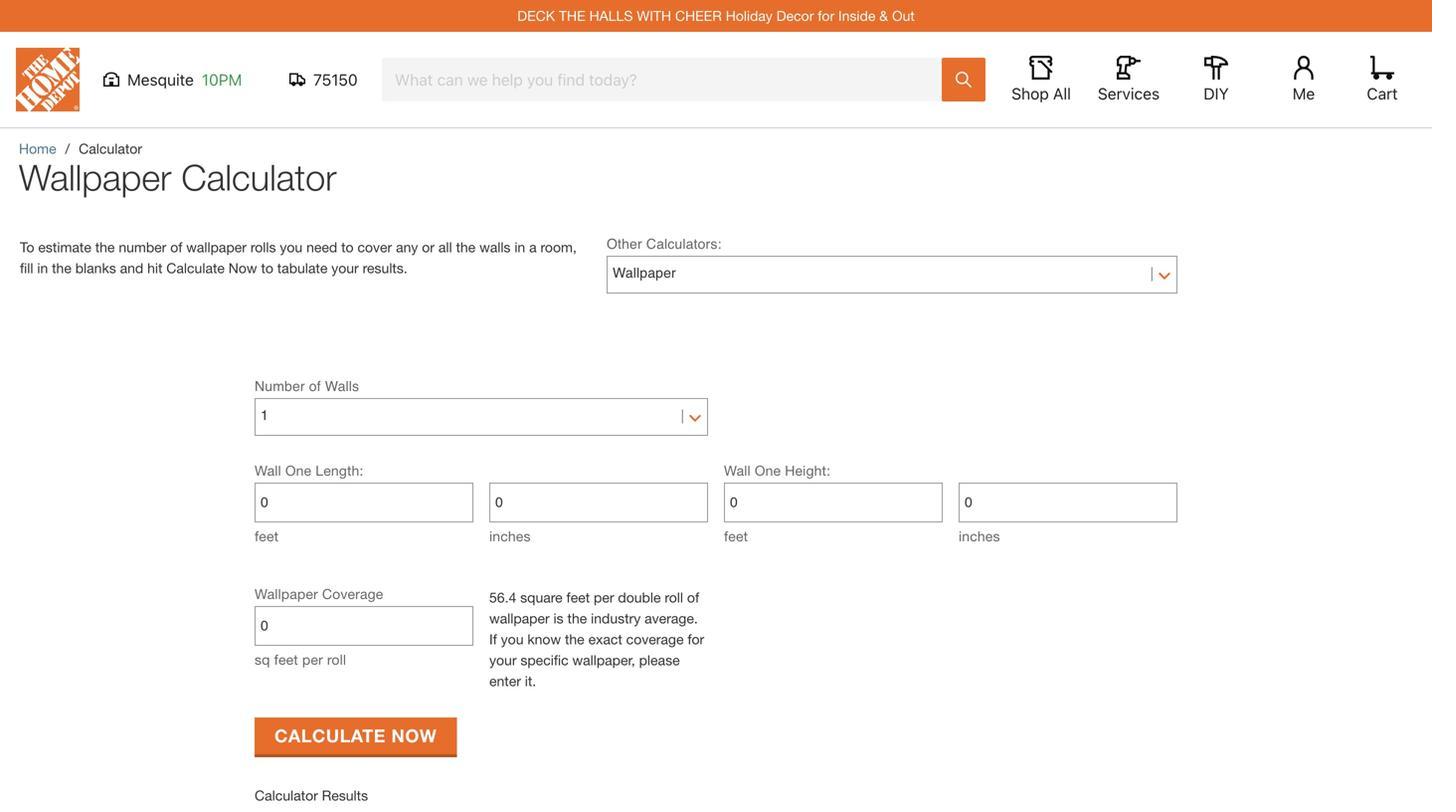Task type: vqa. For each thing, say whether or not it's contained in the screenshot.
89
no



Task type: locate. For each thing, give the bounding box(es) containing it.
the right is
[[568, 610, 587, 626]]

0 horizontal spatial per
[[302, 651, 323, 668]]

you right the if
[[501, 631, 524, 647]]

number
[[119, 239, 167, 255]]

1 vertical spatial per
[[302, 651, 323, 668]]

diy button
[[1185, 56, 1249, 103]]

the right all
[[456, 239, 476, 255]]

of up average. at the left of the page
[[688, 589, 700, 606]]

0 horizontal spatial in
[[37, 260, 48, 276]]

out
[[893, 7, 915, 24]]

1 vertical spatial wallpaper
[[613, 265, 677, 281]]

1 horizontal spatial you
[[501, 631, 524, 647]]

calculator right /
[[79, 140, 142, 157]]

wall down 1
[[255, 462, 281, 479]]

0 horizontal spatial for
[[688, 631, 705, 647]]

2 horizontal spatial wallpaper
[[613, 265, 677, 281]]

mesquite
[[127, 70, 194, 89]]

halls
[[590, 7, 633, 24]]

0 horizontal spatial one
[[285, 462, 312, 479]]

calculators:
[[647, 236, 722, 252]]

please
[[639, 652, 680, 668]]

one
[[285, 462, 312, 479], [755, 462, 781, 479]]

in left a
[[515, 239, 526, 255]]

56.4 square feet
[[490, 589, 590, 606]]

1 vertical spatial roll
[[327, 651, 346, 668]]

0 vertical spatial of
[[170, 239, 183, 255]]

you up tabulate
[[280, 239, 303, 255]]

feet
[[255, 528, 279, 544], [724, 528, 749, 544], [567, 589, 590, 606], [274, 651, 298, 668]]

need
[[307, 239, 338, 255]]

for
[[818, 7, 835, 24], [688, 631, 705, 647]]

your up enter
[[490, 652, 517, 668]]

wallpaper
[[186, 239, 247, 255], [490, 610, 550, 626]]

calculator up rolls
[[181, 156, 337, 198]]

wall one height:
[[724, 462, 831, 479]]

feet right square
[[567, 589, 590, 606]]

room,
[[541, 239, 577, 255]]

home
[[19, 140, 56, 157]]

1 vertical spatial your
[[490, 652, 517, 668]]

wallpaper inside to estimate the number of wallpaper rolls   you need to cover any or all the walls in a room, fill in the blanks and hit calculate now to tabulate your results.
[[186, 239, 247, 255]]

mesquite 10pm
[[127, 70, 242, 89]]

1 horizontal spatial wallpaper
[[255, 586, 318, 602]]

2 inches from the left
[[959, 528, 1001, 544]]

industry
[[591, 610, 641, 626]]

calculator
[[79, 140, 142, 157], [181, 156, 337, 198], [255, 787, 318, 804]]

0 horizontal spatial wallpaper
[[186, 239, 247, 255]]

for down average. at the left of the page
[[688, 631, 705, 647]]

in
[[515, 239, 526, 255], [37, 260, 48, 276]]

per
[[594, 589, 615, 606], [302, 651, 323, 668]]

0 horizontal spatial wallpaper
[[19, 156, 172, 198]]

per up industry
[[594, 589, 615, 606]]

1 horizontal spatial your
[[490, 652, 517, 668]]

roll down coverage in the left bottom of the page
[[327, 651, 346, 668]]

specific
[[521, 652, 569, 668]]

1 one from the left
[[285, 462, 312, 479]]

roll
[[665, 589, 684, 606], [327, 651, 346, 668]]

0 vertical spatial wallpaper
[[19, 156, 172, 198]]

cart link
[[1361, 56, 1405, 103]]

1 vertical spatial for
[[688, 631, 705, 647]]

roll inside per double roll of wallpaper is the industry average. if you know the exact coverage for your specific wallpaper, please enter it.
[[665, 589, 684, 606]]

per right the sq
[[302, 651, 323, 668]]

0 horizontal spatial of
[[170, 239, 183, 255]]

2 one from the left
[[755, 462, 781, 479]]

1 wall from the left
[[255, 462, 281, 479]]

wallpaper inside "popup button"
[[613, 265, 677, 281]]

wallpaper for wallpaper "popup button"
[[613, 265, 677, 281]]

0 horizontal spatial inches
[[490, 528, 531, 544]]

fill
[[20, 260, 33, 276]]

wall for wall one height:
[[724, 462, 751, 479]]

1 horizontal spatial in
[[515, 239, 526, 255]]

0 vertical spatial you
[[280, 239, 303, 255]]

of up calculate
[[170, 239, 183, 255]]

1 inches from the left
[[490, 528, 531, 544]]

2 vertical spatial wallpaper
[[255, 586, 318, 602]]

2 horizontal spatial of
[[688, 589, 700, 606]]

1 vertical spatial to
[[261, 260, 274, 276]]

to
[[20, 239, 34, 255]]

now
[[392, 725, 437, 746]]

wallpaper down 56.4
[[490, 610, 550, 626]]

the
[[95, 239, 115, 255], [456, 239, 476, 255], [52, 260, 72, 276], [568, 610, 587, 626], [565, 631, 585, 647]]

deck the halls with cheer holiday decor for inside & out
[[518, 7, 915, 24]]

1 horizontal spatial one
[[755, 462, 781, 479]]

the up blanks
[[95, 239, 115, 255]]

wallpaper down other calculators:
[[613, 265, 677, 281]]

1 horizontal spatial to
[[341, 239, 354, 255]]

calculate now
[[275, 725, 437, 746]]

one left height:
[[755, 462, 781, 479]]

to estimate the number of wallpaper rolls   you need to cover any or all the walls in a room, fill in the blanks and hit calculate now to tabulate your results.
[[20, 239, 577, 276]]

2 wall from the left
[[724, 462, 751, 479]]

of left walls
[[309, 378, 321, 394]]

shop all
[[1012, 84, 1072, 103]]

2 vertical spatial of
[[688, 589, 700, 606]]

you inside to estimate the number of wallpaper rolls   you need to cover any or all the walls in a room, fill in the blanks and hit calculate now to tabulate your results.
[[280, 239, 303, 255]]

0 horizontal spatial roll
[[327, 651, 346, 668]]

1 vertical spatial you
[[501, 631, 524, 647]]

one left the "length:" on the bottom of page
[[285, 462, 312, 479]]

roll up average. at the left of the page
[[665, 589, 684, 606]]

0 vertical spatial wallpaper
[[186, 239, 247, 255]]

inches
[[490, 528, 531, 544], [959, 528, 1001, 544]]

for left the inside
[[818, 7, 835, 24]]

wallpaper inside per double roll of wallpaper is the industry average. if you know the exact coverage for your specific wallpaper, please enter it.
[[490, 610, 550, 626]]

you inside per double roll of wallpaper is the industry average. if you know the exact coverage for your specific wallpaper, please enter it.
[[501, 631, 524, 647]]

holiday
[[726, 7, 773, 24]]

0 horizontal spatial your
[[332, 260, 359, 276]]

0 horizontal spatial wall
[[255, 462, 281, 479]]

wallpaper up calculate
[[186, 239, 247, 255]]

wallpaper up estimate
[[19, 156, 172, 198]]

your down need
[[332, 260, 359, 276]]

1 horizontal spatial wall
[[724, 462, 751, 479]]

1 horizontal spatial wallpaper
[[490, 610, 550, 626]]

decor
[[777, 7, 814, 24]]

cover
[[358, 239, 392, 255]]

to
[[341, 239, 354, 255], [261, 260, 274, 276]]

calculator results
[[255, 787, 368, 804]]

results
[[322, 787, 368, 804]]

to right need
[[341, 239, 354, 255]]

wallpaper
[[19, 156, 172, 198], [613, 265, 677, 281], [255, 586, 318, 602]]

1 horizontal spatial inches
[[959, 528, 1001, 544]]

with
[[637, 7, 672, 24]]

1 horizontal spatial roll
[[665, 589, 684, 606]]

height:
[[785, 462, 831, 479]]

None number field
[[261, 484, 468, 521], [496, 484, 703, 521], [730, 484, 937, 521], [965, 484, 1172, 521], [261, 607, 468, 645], [261, 484, 468, 521], [496, 484, 703, 521], [730, 484, 937, 521], [965, 484, 1172, 521], [261, 607, 468, 645]]

in right fill
[[37, 260, 48, 276]]

me button
[[1273, 56, 1336, 103]]

double
[[618, 589, 661, 606]]

me
[[1293, 84, 1316, 103]]

other calculators:
[[607, 236, 722, 252]]

56.4
[[490, 589, 517, 606]]

0 horizontal spatial you
[[280, 239, 303, 255]]

of
[[170, 239, 183, 255], [309, 378, 321, 394], [688, 589, 700, 606]]

0 horizontal spatial to
[[261, 260, 274, 276]]

wallpaper left coverage in the left bottom of the page
[[255, 586, 318, 602]]

shop
[[1012, 84, 1050, 103]]

0 vertical spatial per
[[594, 589, 615, 606]]

wallpaper coverage
[[255, 586, 384, 602]]

wall one length:
[[255, 462, 364, 479]]

length:
[[316, 462, 364, 479]]

wall left height:
[[724, 462, 751, 479]]

wallpaper inside home / calculator wallpaper calculator
[[19, 156, 172, 198]]

0 vertical spatial roll
[[665, 589, 684, 606]]

wall
[[255, 462, 281, 479], [724, 462, 751, 479]]

to down rolls
[[261, 260, 274, 276]]

per inside per double roll of wallpaper is the industry average. if you know the exact coverage for your specific wallpaper, please enter it.
[[594, 589, 615, 606]]

0 vertical spatial for
[[818, 7, 835, 24]]

0 vertical spatial to
[[341, 239, 354, 255]]

hit
[[147, 260, 163, 276]]

wallpaper for wallpaper coverage
[[255, 586, 318, 602]]

1
[[261, 407, 269, 423]]

calculator left "results"
[[255, 787, 318, 804]]

1 vertical spatial wallpaper
[[490, 610, 550, 626]]

1 vertical spatial in
[[37, 260, 48, 276]]

1 horizontal spatial per
[[594, 589, 615, 606]]

1 vertical spatial of
[[309, 378, 321, 394]]

0 vertical spatial your
[[332, 260, 359, 276]]



Task type: describe. For each thing, give the bounding box(es) containing it.
or
[[422, 239, 435, 255]]

75150
[[313, 70, 358, 89]]

tabulate
[[277, 260, 328, 276]]

walls
[[480, 239, 511, 255]]

square
[[521, 589, 563, 606]]

enter
[[490, 673, 521, 689]]

of inside per double roll of wallpaper is the industry average. if you know the exact coverage for your specific wallpaper, please enter it.
[[688, 589, 700, 606]]

services
[[1099, 84, 1160, 103]]

all
[[1054, 84, 1072, 103]]

calculate now button
[[255, 717, 457, 754]]

know
[[528, 631, 561, 647]]

calculate
[[166, 260, 225, 276]]

and
[[120, 260, 144, 276]]

deck
[[518, 7, 555, 24]]

/
[[65, 140, 70, 157]]

average.
[[645, 610, 698, 626]]

feet down wall one height:
[[724, 528, 749, 544]]

estimate
[[38, 239, 91, 255]]

shop all button
[[1010, 56, 1074, 103]]

of inside to estimate the number of wallpaper rolls   you need to cover any or all the walls in a room, fill in the blanks and hit calculate now to tabulate your results.
[[170, 239, 183, 255]]

home link
[[19, 140, 56, 157]]

wallpaper button
[[613, 258, 1172, 287]]

the
[[559, 7, 586, 24]]

results.
[[363, 260, 408, 276]]

inside
[[839, 7, 876, 24]]

it.
[[525, 673, 537, 689]]

blanks
[[75, 260, 116, 276]]

cheer
[[676, 7, 722, 24]]

one for height:
[[755, 462, 781, 479]]

the right the know at the bottom
[[565, 631, 585, 647]]

for inside per double roll of wallpaper is the industry average. if you know the exact coverage for your specific wallpaper, please enter it.
[[688, 631, 705, 647]]

one for length:
[[285, 462, 312, 479]]

&
[[880, 7, 889, 24]]

home / calculator wallpaper calculator
[[19, 140, 337, 198]]

the home depot logo image
[[16, 48, 80, 111]]

coverage
[[627, 631, 684, 647]]

per double roll of wallpaper is the industry average. if you know the exact coverage for your specific wallpaper, please enter it.
[[490, 589, 705, 689]]

is
[[554, 610, 564, 626]]

feet right the sq
[[274, 651, 298, 668]]

number
[[255, 378, 305, 394]]

What can we help you find today? search field
[[395, 59, 941, 101]]

exact
[[589, 631, 623, 647]]

1 horizontal spatial of
[[309, 378, 321, 394]]

sq
[[255, 651, 270, 668]]

all
[[439, 239, 452, 255]]

rolls
[[251, 239, 276, 255]]

the down estimate
[[52, 260, 72, 276]]

services button
[[1098, 56, 1161, 103]]

cart
[[1368, 84, 1399, 103]]

75150 button
[[290, 70, 358, 90]]

wallpaper,
[[573, 652, 636, 668]]

calculate
[[275, 725, 386, 746]]

other
[[607, 236, 643, 252]]

1 horizontal spatial for
[[818, 7, 835, 24]]

10pm
[[202, 70, 242, 89]]

sq feet per roll
[[255, 651, 346, 668]]

wall for wall one length:
[[255, 462, 281, 479]]

any
[[396, 239, 418, 255]]

if
[[490, 631, 497, 647]]

number of walls
[[255, 378, 359, 394]]

0 vertical spatial in
[[515, 239, 526, 255]]

walls
[[325, 378, 359, 394]]

feet up wallpaper coverage
[[255, 528, 279, 544]]

now
[[229, 260, 257, 276]]

1 button
[[261, 400, 703, 430]]

your inside to estimate the number of wallpaper rolls   you need to cover any or all the walls in a room, fill in the blanks and hit calculate now to tabulate your results.
[[332, 260, 359, 276]]

a
[[530, 239, 537, 255]]

deck the halls with cheer holiday decor for inside & out link
[[518, 7, 915, 24]]

your inside per double roll of wallpaper is the industry average. if you know the exact coverage for your specific wallpaper, please enter it.
[[490, 652, 517, 668]]

coverage
[[322, 586, 384, 602]]

diy
[[1204, 84, 1230, 103]]



